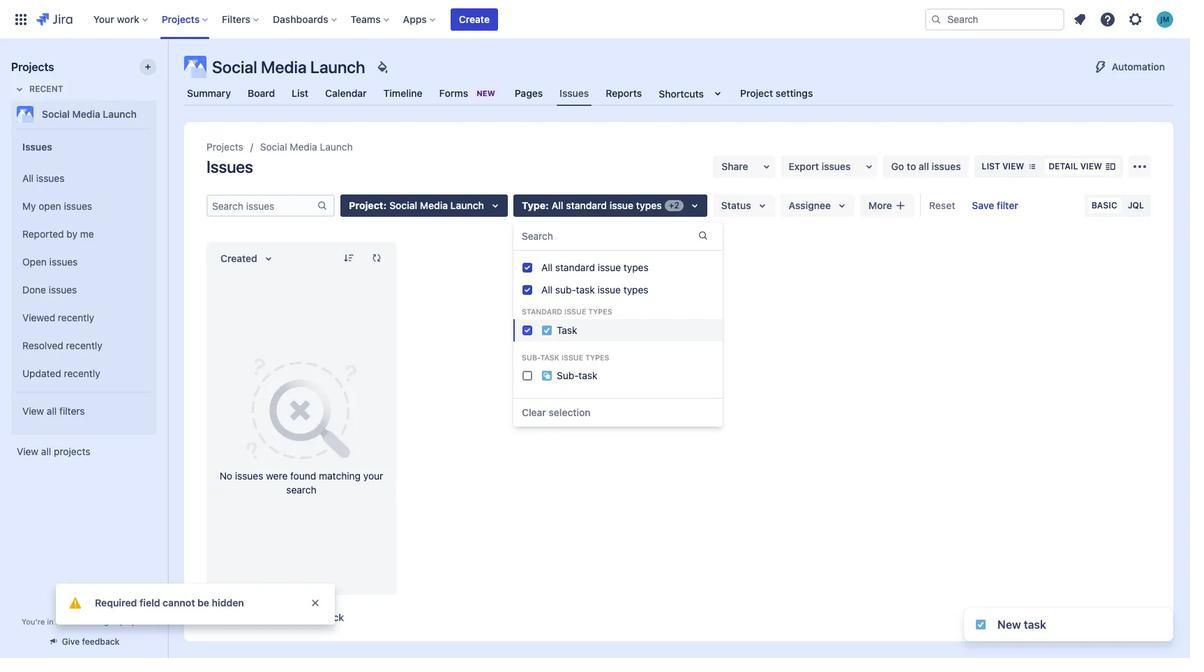 Task type: locate. For each thing, give the bounding box(es) containing it.
recent
[[29, 84, 63, 94]]

matching
[[319, 470, 361, 482]]

0 horizontal spatial view
[[1003, 161, 1025, 172]]

1 horizontal spatial sub-
[[557, 370, 579, 382]]

list
[[292, 87, 309, 99], [982, 161, 1001, 172]]

project left settings
[[741, 87, 773, 99]]

issues inside button
[[822, 161, 851, 172]]

calendar
[[325, 87, 367, 99]]

2 view from the left
[[1081, 161, 1103, 172]]

0 vertical spatial all
[[919, 161, 930, 172]]

new inside button
[[998, 619, 1022, 632]]

1 horizontal spatial new
[[998, 619, 1022, 632]]

new inside tab list
[[477, 89, 495, 98]]

:
[[383, 200, 387, 211], [546, 200, 549, 211]]

issues inside no issues were found matching your search
[[235, 470, 263, 482]]

projects button
[[158, 8, 214, 30]]

1 : from the left
[[383, 200, 387, 211]]

social media launch up list link
[[212, 57, 365, 77]]

1 vertical spatial all
[[47, 405, 57, 417]]

new right the task icon
[[998, 619, 1022, 632]]

2 horizontal spatial issues
[[560, 87, 589, 99]]

0 vertical spatial feedback
[[301, 612, 344, 624]]

addicon image
[[895, 200, 906, 211]]

view left the projects
[[17, 446, 38, 458]]

1 vertical spatial standard
[[555, 262, 595, 274]]

+2
[[669, 200, 680, 211]]

sub- down 'standard'
[[522, 354, 540, 362]]

calendar link
[[323, 81, 370, 106]]

reports link
[[603, 81, 645, 106]]

1 group from the top
[[17, 128, 151, 434]]

view
[[22, 405, 44, 417], [17, 446, 38, 458]]

social
[[212, 57, 257, 77], [42, 108, 70, 120], [260, 141, 287, 153], [390, 200, 417, 211]]

view up filter
[[1003, 161, 1025, 172]]

social media launch link down list link
[[260, 139, 353, 156]]

task for sub-task issue types
[[540, 354, 560, 362]]

social media launch down list link
[[260, 141, 353, 153]]

0 vertical spatial project
[[741, 87, 773, 99]]

reported
[[22, 228, 64, 240]]

2 vertical spatial issues
[[207, 157, 253, 177]]

jira image
[[36, 11, 72, 28], [36, 11, 72, 28]]

Search field
[[925, 8, 1065, 30]]

issues right no on the left of the page
[[235, 470, 263, 482]]

issues down all issues link
[[64, 200, 92, 212]]

issues right pages
[[560, 87, 589, 99]]

issues
[[560, 87, 589, 99], [22, 141, 52, 152], [207, 157, 253, 177]]

task right the task icon
[[1024, 619, 1047, 632]]

your
[[93, 13, 114, 25]]

new right forms
[[477, 89, 495, 98]]

export
[[789, 161, 819, 172]]

all inside group
[[22, 172, 34, 184]]

reported by me
[[22, 228, 94, 240]]

new
[[477, 89, 495, 98], [998, 619, 1022, 632]]

all for filters
[[47, 405, 57, 417]]

1 view from the left
[[1003, 161, 1025, 172]]

board link
[[245, 81, 278, 106]]

tab list
[[176, 81, 1182, 106]]

task
[[576, 284, 595, 296], [540, 354, 560, 362], [579, 370, 598, 382], [1024, 619, 1047, 632]]

all
[[919, 161, 930, 172], [47, 405, 57, 417], [41, 446, 51, 458]]

standard issue types
[[522, 308, 613, 316]]

0 vertical spatial list
[[292, 87, 309, 99]]

0 vertical spatial new
[[477, 89, 495, 98]]

all right type
[[552, 200, 564, 211]]

all left the projects
[[41, 446, 51, 458]]

feedback down managed
[[82, 637, 120, 648]]

0 vertical spatial view
[[22, 405, 44, 417]]

open export issues dropdown image
[[861, 158, 878, 175]]

2 vertical spatial recently
[[64, 368, 100, 379]]

1 vertical spatial recently
[[66, 340, 102, 351]]

1 vertical spatial social media launch
[[42, 108, 137, 120]]

social media launch link down the recent
[[11, 101, 151, 128]]

view all filters
[[22, 405, 85, 417]]

1 horizontal spatial give feedback button
[[250, 607, 353, 630]]

projects
[[54, 446, 90, 458]]

recently down done issues link
[[58, 312, 94, 324]]

recently for updated recently
[[64, 368, 100, 379]]

hidden
[[212, 597, 244, 609]]

0 horizontal spatial give feedback
[[62, 637, 120, 648]]

create
[[459, 13, 490, 25]]

0 vertical spatial projects
[[162, 13, 200, 25]]

cannot
[[163, 597, 195, 609]]

1 vertical spatial sub-
[[557, 370, 579, 382]]

issues up viewed recently
[[49, 284, 77, 296]]

1 horizontal spatial give
[[278, 612, 299, 624]]

all inside view all projects link
[[41, 446, 51, 458]]

all
[[22, 172, 34, 184], [552, 200, 564, 211], [542, 262, 553, 274], [542, 284, 553, 296]]

types up all sub-task issue types
[[624, 262, 649, 274]]

shortcuts button
[[656, 81, 729, 106]]

1 vertical spatial give feedback button
[[40, 631, 128, 654]]

issues down reported by me
[[49, 256, 78, 268]]

0 vertical spatial sub-
[[522, 354, 540, 362]]

project inside project settings link
[[741, 87, 773, 99]]

dismiss image
[[310, 598, 321, 609]]

standard
[[566, 200, 607, 211], [555, 262, 595, 274]]

list for list view
[[982, 161, 1001, 172]]

give feedback down 'you're in a team-managed project'
[[62, 637, 120, 648]]

group containing all issues
[[17, 161, 151, 392]]

done issues link
[[17, 276, 151, 304]]

projects up the recent
[[11, 61, 54, 73]]

filters
[[222, 13, 251, 25]]

social media launch down the recent
[[42, 108, 137, 120]]

0 horizontal spatial sub-
[[522, 354, 540, 362]]

summary
[[187, 87, 231, 99]]

add to starred image
[[152, 106, 169, 123]]

all down search
[[542, 262, 553, 274]]

all for sub-
[[542, 284, 553, 296]]

1 horizontal spatial :
[[546, 200, 549, 211]]

2 vertical spatial all
[[41, 446, 51, 458]]

media
[[261, 57, 307, 77], [72, 108, 100, 120], [290, 141, 317, 153], [420, 200, 448, 211]]

list inside tab list
[[292, 87, 309, 99]]

give feedback button
[[250, 607, 353, 630], [40, 631, 128, 654]]

view for view all filters
[[22, 405, 44, 417]]

0 horizontal spatial new
[[477, 89, 495, 98]]

managed
[[84, 618, 118, 627]]

0 vertical spatial recently
[[58, 312, 94, 324]]

1 vertical spatial view
[[17, 446, 38, 458]]

1 vertical spatial issues
[[22, 141, 52, 152]]

0 horizontal spatial project
[[349, 200, 383, 211]]

1 vertical spatial feedback
[[82, 637, 120, 648]]

all right the to on the right
[[919, 161, 930, 172]]

detail
[[1049, 161, 1079, 172]]

created
[[221, 253, 257, 265]]

issues up open
[[36, 172, 65, 184]]

0 horizontal spatial list
[[292, 87, 309, 99]]

task icon image
[[976, 620, 987, 631]]

by
[[67, 228, 77, 240]]

: for project
[[383, 200, 387, 211]]

0 horizontal spatial feedback
[[82, 637, 120, 648]]

type
[[522, 200, 546, 211]]

issues up all issues
[[22, 141, 52, 152]]

sub- down "sub-task issue types"
[[557, 370, 579, 382]]

found
[[290, 470, 316, 482]]

issue up task
[[565, 308, 586, 316]]

feedback for topmost give feedback button
[[301, 612, 344, 624]]

issues right export
[[822, 161, 851, 172]]

view for view all projects
[[17, 446, 38, 458]]

0 vertical spatial issues
[[560, 87, 589, 99]]

1 horizontal spatial projects
[[162, 13, 200, 25]]

project for project settings
[[741, 87, 773, 99]]

list view
[[982, 161, 1025, 172]]

view down updated
[[22, 405, 44, 417]]

task down all standard issue types
[[576, 284, 595, 296]]

recently down viewed recently link on the left of the page
[[66, 340, 102, 351]]

no
[[220, 470, 232, 482]]

settings
[[776, 87, 813, 99]]

task inside button
[[1024, 619, 1047, 632]]

updated
[[22, 368, 61, 379]]

automation image
[[1093, 59, 1110, 75]]

projects down summary "link"
[[207, 141, 243, 153]]

primary element
[[8, 0, 925, 39]]

issues down the projects link on the left
[[207, 157, 253, 177]]

tab list containing issues
[[176, 81, 1182, 106]]

types down all sub-task issue types
[[589, 308, 613, 316]]

0 horizontal spatial issues
[[22, 141, 52, 152]]

2 vertical spatial social media launch
[[260, 141, 353, 153]]

0 horizontal spatial :
[[383, 200, 387, 211]]

feedback for leftmost give feedback button
[[82, 637, 120, 648]]

timeline
[[384, 87, 423, 99]]

issue
[[610, 200, 634, 211], [598, 262, 621, 274], [598, 284, 621, 296], [565, 308, 586, 316], [562, 354, 584, 362]]

give feedback down the dismiss image
[[278, 612, 344, 624]]

all inside view all filters link
[[47, 405, 57, 417]]

0 vertical spatial social media launch
[[212, 57, 365, 77]]

project up 'refresh' icon at the top
[[349, 200, 383, 211]]

task down "sub-task issue types"
[[579, 370, 598, 382]]

issues for done issues
[[49, 284, 77, 296]]

1 vertical spatial social media launch link
[[260, 139, 353, 156]]

warning image
[[67, 595, 84, 612]]

types left +2
[[636, 200, 662, 211]]

issue down all standard issue types
[[598, 284, 621, 296]]

0 vertical spatial give
[[278, 612, 299, 624]]

1 horizontal spatial project
[[741, 87, 773, 99]]

your
[[363, 470, 383, 482]]

recently down resolved recently link
[[64, 368, 100, 379]]

all inside go to all issues link
[[919, 161, 930, 172]]

banner
[[0, 0, 1191, 39]]

projects for projects popup button
[[162, 13, 200, 25]]

assignee
[[789, 200, 831, 211]]

all left filters
[[47, 405, 57, 417]]

issue left +2
[[610, 200, 634, 211]]

view all projects link
[[11, 440, 156, 465]]

set background color image
[[374, 59, 391, 75]]

recently for viewed recently
[[58, 312, 94, 324]]

1 vertical spatial projects
[[11, 61, 54, 73]]

launch
[[310, 57, 365, 77], [103, 108, 137, 120], [320, 141, 353, 153], [451, 200, 484, 211]]

sort descending image
[[343, 253, 355, 264]]

appswitcher icon image
[[13, 11, 29, 28]]

pages link
[[512, 81, 546, 106]]

0 vertical spatial give feedback
[[278, 612, 344, 624]]

new task button
[[965, 609, 1174, 642]]

issue up sub-task
[[562, 354, 584, 362]]

projects
[[162, 13, 200, 25], [11, 61, 54, 73], [207, 141, 243, 153]]

export issues button
[[781, 156, 878, 178]]

all left sub-
[[542, 284, 553, 296]]

filters
[[59, 405, 85, 417]]

project
[[741, 87, 773, 99], [349, 200, 383, 211]]

all for issues
[[22, 172, 34, 184]]

reports
[[606, 87, 642, 99]]

2 group from the top
[[17, 161, 151, 392]]

task for new task
[[1024, 619, 1047, 632]]

social media launch link
[[11, 101, 151, 128], [260, 139, 353, 156]]

your work button
[[89, 8, 153, 30]]

1 vertical spatial list
[[982, 161, 1001, 172]]

2 : from the left
[[546, 200, 549, 211]]

1 vertical spatial project
[[349, 200, 383, 211]]

view right detail
[[1081, 161, 1103, 172]]

types
[[636, 200, 662, 211], [624, 262, 649, 274], [624, 284, 649, 296], [589, 308, 613, 316], [586, 354, 610, 362]]

0 horizontal spatial give
[[62, 637, 80, 648]]

give feedback
[[278, 612, 344, 624], [62, 637, 120, 648]]

open share dialog image
[[758, 158, 775, 175]]

task down task
[[540, 354, 560, 362]]

view
[[1003, 161, 1025, 172], [1081, 161, 1103, 172]]

board
[[248, 87, 275, 99]]

1 horizontal spatial view
[[1081, 161, 1103, 172]]

standard right type
[[566, 200, 607, 211]]

in
[[47, 618, 54, 627]]

view for list view
[[1003, 161, 1025, 172]]

0 horizontal spatial projects
[[11, 61, 54, 73]]

1 horizontal spatial list
[[982, 161, 1001, 172]]

all up my
[[22, 172, 34, 184]]

status
[[722, 200, 751, 211]]

more
[[869, 200, 893, 211]]

feedback down the dismiss image
[[301, 612, 344, 624]]

updated recently link
[[17, 360, 151, 388]]

list up save filter
[[982, 161, 1001, 172]]

projects right "work"
[[162, 13, 200, 25]]

give
[[278, 612, 299, 624], [62, 637, 80, 648]]

save filter button
[[964, 195, 1027, 217]]

to
[[907, 161, 917, 172]]

2 vertical spatial projects
[[207, 141, 243, 153]]

1 horizontal spatial feedback
[[301, 612, 344, 624]]

standard up sub-
[[555, 262, 595, 274]]

summary link
[[184, 81, 234, 106]]

1 vertical spatial new
[[998, 619, 1022, 632]]

be
[[198, 597, 209, 609]]

reported by me link
[[17, 221, 151, 248]]

order by image
[[260, 251, 277, 267]]

1 vertical spatial give
[[62, 637, 80, 648]]

projects inside popup button
[[162, 13, 200, 25]]

2 horizontal spatial projects
[[207, 141, 243, 153]]

0 horizontal spatial social media launch link
[[11, 101, 151, 128]]

group
[[17, 128, 151, 434], [17, 161, 151, 392]]

list right board
[[292, 87, 309, 99]]

issues for all issues
[[36, 172, 65, 184]]

types down all standard issue types
[[624, 284, 649, 296]]

timeline link
[[381, 81, 425, 106]]



Task type: vqa. For each thing, say whether or not it's contained in the screenshot.
Clear
yes



Task type: describe. For each thing, give the bounding box(es) containing it.
created button
[[212, 248, 285, 270]]

open issues
[[22, 256, 78, 268]]

import and bulk change issues image
[[1132, 158, 1149, 175]]

clear selection button
[[514, 402, 599, 425]]

automation
[[1112, 61, 1166, 73]]

field
[[140, 597, 160, 609]]

task for sub-task
[[579, 370, 598, 382]]

apps button
[[399, 8, 441, 30]]

your profile and settings image
[[1157, 11, 1174, 28]]

banner containing your work
[[0, 0, 1191, 39]]

search image
[[931, 14, 942, 25]]

0 horizontal spatial give feedback button
[[40, 631, 128, 654]]

teams
[[351, 13, 381, 25]]

go to all issues link
[[883, 156, 970, 178]]

sidebar navigation image
[[152, 56, 183, 84]]

jql
[[1128, 200, 1145, 211]]

reset
[[930, 200, 956, 211]]

view all filters link
[[17, 398, 151, 426]]

clear selection
[[522, 407, 591, 419]]

type : all standard issue types +2
[[522, 200, 680, 211]]

types up sub-task
[[586, 354, 610, 362]]

pages
[[515, 87, 543, 99]]

updated recently
[[22, 368, 100, 379]]

all for projects
[[41, 446, 51, 458]]

share button
[[713, 156, 775, 178]]

project for project : social media launch
[[349, 200, 383, 211]]

view for detail view
[[1081, 161, 1103, 172]]

0 vertical spatial standard
[[566, 200, 607, 211]]

group containing issues
[[17, 128, 151, 434]]

launch left type
[[451, 200, 484, 211]]

selection
[[549, 407, 591, 419]]

standard
[[522, 308, 563, 316]]

clear
[[522, 407, 546, 419]]

sub- for sub-task issue types
[[522, 354, 540, 362]]

1 horizontal spatial social media launch link
[[260, 139, 353, 156]]

notifications image
[[1072, 11, 1089, 28]]

basic
[[1092, 200, 1118, 211]]

more button
[[861, 195, 915, 217]]

issues for no issues were found matching your search
[[235, 470, 263, 482]]

my open issues link
[[17, 193, 151, 221]]

work
[[117, 13, 139, 25]]

all standard issue types
[[542, 262, 649, 274]]

automation button
[[1084, 56, 1174, 78]]

viewed recently
[[22, 312, 94, 324]]

save
[[972, 200, 995, 211]]

export issues
[[789, 161, 851, 172]]

help image
[[1100, 11, 1117, 28]]

: for type
[[546, 200, 549, 211]]

task
[[557, 324, 578, 336]]

assignee button
[[781, 195, 855, 217]]

resolved
[[22, 340, 63, 351]]

project settings link
[[738, 81, 816, 106]]

issue up all sub-task issue types
[[598, 262, 621, 274]]

dashboards button
[[269, 8, 342, 30]]

launch up calendar
[[310, 57, 365, 77]]

new task
[[998, 619, 1047, 632]]

viewed recently link
[[17, 304, 151, 332]]

recently for resolved recently
[[66, 340, 102, 351]]

project : social media launch
[[349, 200, 484, 211]]

issues right the to on the right
[[932, 161, 961, 172]]

new for new task
[[998, 619, 1022, 632]]

sub-
[[555, 284, 576, 296]]

collapse recent projects image
[[11, 81, 28, 98]]

go to all issues
[[892, 161, 961, 172]]

1 vertical spatial give feedback
[[62, 637, 120, 648]]

create project image
[[142, 61, 154, 73]]

team-
[[62, 618, 84, 627]]

done
[[22, 284, 46, 296]]

teams button
[[347, 8, 395, 30]]

go
[[892, 161, 905, 172]]

viewed
[[22, 312, 55, 324]]

you're
[[22, 618, 45, 627]]

project settings
[[741, 87, 813, 99]]

search
[[286, 484, 317, 496]]

my
[[22, 200, 36, 212]]

launch down "calendar" link
[[320, 141, 353, 153]]

projects link
[[207, 139, 243, 156]]

0 vertical spatial give feedback button
[[250, 607, 353, 630]]

issues for export issues
[[822, 161, 851, 172]]

projects for the projects link on the left
[[207, 141, 243, 153]]

all for standard
[[542, 262, 553, 274]]

1 horizontal spatial issues
[[207, 157, 253, 177]]

filter
[[997, 200, 1019, 211]]

resolved recently
[[22, 340, 102, 351]]

Search issues text field
[[208, 196, 317, 216]]

sub-task issue types
[[522, 354, 610, 362]]

shortcuts
[[659, 88, 704, 99]]

all issues link
[[17, 165, 151, 193]]

required field cannot be hidden
[[95, 597, 244, 609]]

resolved recently link
[[17, 332, 151, 360]]

were
[[266, 470, 288, 482]]

1 horizontal spatial give feedback
[[278, 612, 344, 624]]

all sub-task issue types
[[542, 284, 649, 296]]

new for new
[[477, 89, 495, 98]]

list for list
[[292, 87, 309, 99]]

launch left add to starred icon
[[103, 108, 137, 120]]

refresh image
[[371, 253, 382, 264]]

sub-task
[[557, 370, 598, 382]]

issues for open issues
[[49, 256, 78, 268]]

search
[[522, 230, 553, 242]]

create button
[[451, 8, 498, 30]]

my open issues
[[22, 200, 92, 212]]

me
[[80, 228, 94, 240]]

done issues
[[22, 284, 77, 296]]

0 vertical spatial social media launch link
[[11, 101, 151, 128]]

detail view
[[1049, 161, 1103, 172]]

your work
[[93, 13, 139, 25]]

dashboards
[[273, 13, 328, 25]]

view all projects
[[17, 446, 90, 458]]

sub- for sub-task
[[557, 370, 579, 382]]

forms
[[439, 87, 468, 99]]

filters button
[[218, 8, 265, 30]]

settings image
[[1128, 11, 1145, 28]]

open issues link
[[17, 248, 151, 276]]



